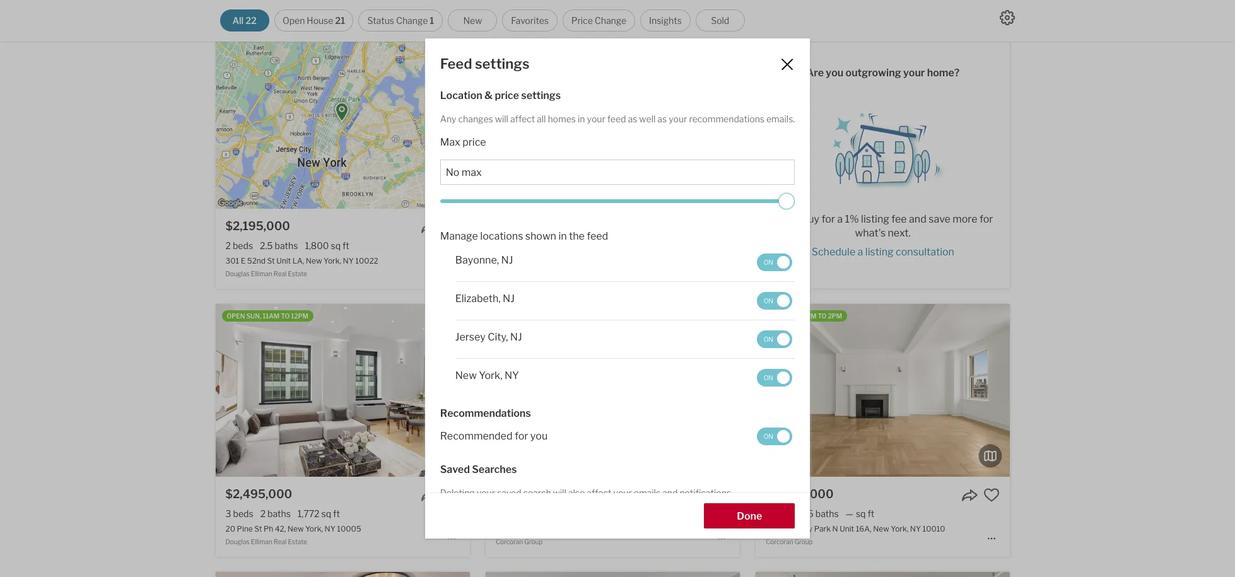 Task type: describe. For each thing, give the bounding box(es) containing it.
estate inside "20 pine st ph 42, new york, ny 10005 douglas elliman real estate"
[[288, 539, 307, 546]]

20 pine st ph 42, new york, ny 10005 douglas elliman real estate
[[226, 525, 361, 546]]

62nd
[[519, 256, 537, 266]]

0 horizontal spatial you
[[531, 430, 548, 442]]

douglas inside 301 e 52nd st unit la, new york, ny 10022 douglas elliman real estate
[[226, 270, 250, 278]]

more
[[953, 213, 978, 225]]

all
[[537, 114, 546, 124]]

ft for — sq ft
[[868, 509, 875, 519]]

locations
[[480, 230, 523, 242]]

1 vertical spatial listing
[[866, 246, 894, 258]]

2.5 for $2,195,000
[[260, 240, 273, 251]]

saved
[[497, 487, 522, 498]]

1,772
[[298, 509, 320, 519]]

1 photo of 116 pinehurst ave unit r31, new york, ny 10033 image from the left
[[232, 572, 486, 577]]

3 beds for $2,495,000
[[226, 509, 253, 519]]

st for 52nd
[[267, 256, 275, 266]]

3-
[[564, 256, 572, 266]]

any changes will affect all homes in your feed as well as your recommendations emails.
[[440, 114, 795, 124]]

301 e 52nd st unit la, new york, ny 10022 douglas elliman real estate
[[226, 256, 379, 278]]

1 vertical spatial feed
[[587, 230, 608, 242]]

elliman inside 301 e 52nd st unit la, new york, ny 10022 douglas elliman real estate
[[251, 270, 272, 278]]

new down jersey on the left bottom of page
[[455, 369, 477, 381]]

sold
[[711, 15, 730, 26]]

status change 1
[[368, 15, 434, 26]]

60 gramercy park n unit 16a, new york, ny 10010 corcoran group
[[766, 525, 946, 546]]

an image of a house image
[[820, 103, 946, 189]]

well
[[639, 114, 656, 124]]

$2,950,000
[[496, 488, 563, 501]]

350
[[496, 256, 511, 266]]

0 horizontal spatial for
[[515, 430, 528, 442]]

york, inside 301 e 52nd st unit la, new york, ny 10022 douglas elliman real estate
[[324, 256, 341, 266]]

3pm
[[559, 312, 573, 320]]

nj for elizabeth, nj
[[503, 292, 515, 304]]

corcoran inside 60 gramercy park n unit 16a, new york, ny 10010 corcoran group
[[766, 539, 794, 546]]

sell & buy for a 1% listing fee and save more for what's next.
[[773, 213, 994, 239]]

baths for $2,495,000
[[268, 509, 291, 519]]

what's
[[855, 227, 886, 239]]

e for 52nd
[[241, 256, 246, 266]]

1 photo of 291 7th ave #3, new york, ny 10001 image from the left
[[232, 304, 486, 477]]

ft for 1,800 sq ft
[[343, 240, 349, 251]]

bayonne,
[[455, 254, 499, 266]]

max
[[440, 136, 460, 148]]

10065
[[630, 256, 654, 266]]

fee
[[892, 213, 907, 225]]

1 horizontal spatial a
[[858, 246, 864, 258]]

new inside 60 gramercy park n unit 16a, new york, ny 10010 corcoran group
[[873, 525, 890, 534]]

2 photo of 116 pinehurst ave unit r31, new york, ny 10033 image from the left
[[486, 572, 740, 577]]

to for $4,500,000
[[818, 312, 827, 320]]

recommendations
[[440, 407, 531, 419]]

301
[[226, 256, 239, 266]]

price change
[[572, 15, 627, 26]]

jersey city, nj
[[455, 331, 522, 343]]

harris
[[246, 2, 264, 10]]

2 photo of 20 pine st ph 42, new york, ny 10005 image from the left
[[216, 304, 470, 477]]

sales
[[325, 2, 340, 10]]

1 vertical spatial will
[[553, 487, 567, 498]]

location
[[440, 90, 483, 102]]

—
[[846, 509, 854, 519]]

saved searches
[[440, 464, 517, 476]]

elizabeth,
[[455, 292, 501, 304]]

searches
[[472, 464, 517, 476]]

schedule
[[812, 246, 856, 258]]

to for $2,950,000
[[549, 312, 557, 320]]

baths for $4,500,000
[[816, 509, 839, 519]]

and inside sell & buy for a 1% listing fee and save more for what's next.
[[909, 213, 927, 225]]

3 photo of 210 w 77th st unit 12w, new york, ny 10024 image from the left
[[470, 572, 724, 577]]

feed settings
[[440, 56, 530, 72]]

Open House radio
[[274, 9, 354, 32]]

jersey
[[455, 331, 486, 343]]

all
[[233, 15, 244, 26]]

favorite button image for $2,950,000
[[714, 487, 730, 504]]

manage
[[440, 230, 478, 242]]

changes
[[458, 114, 493, 124]]

open house 21
[[283, 15, 345, 26]]

1,772 sq ft
[[298, 509, 340, 519]]

10010
[[923, 525, 946, 534]]

3 for $4,500,000
[[766, 509, 772, 519]]

douglas inside "20 pine st ph 42, new york, ny 10005 douglas elliman real estate"
[[226, 539, 250, 546]]

— sq ft
[[846, 509, 875, 519]]

york, down 860 sq ft
[[599, 256, 616, 266]]

301 e 52nd st unit la, new york, ny 10022 image
[[216, 36, 470, 209]]

your left home?
[[904, 67, 925, 79]]

location & price settings
[[440, 90, 561, 102]]

Max price slider range field
[[440, 193, 795, 209]]

llc
[[342, 2, 353, 10]]

recommended
[[440, 430, 513, 442]]

st for 62nd
[[539, 256, 547, 266]]

0 horizontal spatial and
[[663, 487, 678, 498]]

deleting your saved search will also affect your emails and notifications.
[[440, 487, 733, 498]]

n
[[833, 525, 838, 534]]

next.
[[888, 227, 911, 239]]

2 2pm from the left
[[828, 312, 843, 320]]

12pm
[[291, 312, 308, 320]]

Favorites radio
[[503, 9, 558, 32]]

manage locations shown in the feed
[[440, 230, 608, 242]]

consultation
[[896, 246, 955, 258]]

ny down "city,"
[[505, 369, 519, 381]]

42,
[[275, 525, 286, 534]]

group inside 60 gramercy park n unit 16a, new york, ny 10010 corcoran group
[[795, 539, 813, 546]]

2 vertical spatial nj
[[510, 331, 522, 343]]

save
[[929, 213, 951, 225]]

open sun, 11am to 12pm
[[227, 312, 308, 320]]

$895,000
[[496, 220, 553, 233]]

beds for $2,195,000
[[233, 240, 253, 251]]

11am
[[263, 312, 280, 320]]

favorite button checkbox for $2,950,000
[[714, 487, 730, 504]]

16a,
[[856, 525, 872, 534]]

buy
[[802, 213, 820, 225]]

search
[[524, 487, 551, 498]]

0 vertical spatial you
[[826, 67, 844, 79]]

max price
[[440, 136, 486, 148]]

are you outgrowing your home?
[[807, 67, 960, 79]]

10022
[[355, 256, 379, 266]]

new inside "20 pine st ph 42, new york, ny 10005 douglas elliman real estate"
[[288, 525, 304, 534]]

favorite button checkbox for $4,500,000
[[984, 487, 1000, 504]]

2 photo of 291 7th ave #3, new york, ny 10001 image from the left
[[486, 304, 740, 477]]

Insights radio
[[641, 9, 691, 32]]

your right homes
[[587, 114, 606, 124]]

done
[[737, 510, 762, 522]]

sun, for $2,950,000
[[517, 312, 532, 320]]

feed
[[440, 56, 472, 72]]

sell
[[773, 213, 790, 225]]

homes
[[548, 114, 576, 124]]

2 for 2 beds
[[226, 240, 231, 251]]

2 as from the left
[[658, 114, 667, 124]]

1
[[430, 15, 434, 26]]

unit for $2,195,000
[[277, 256, 291, 266]]

your right the well
[[669, 114, 688, 124]]

your left emails
[[614, 487, 632, 498]]

0 vertical spatial settings
[[475, 56, 530, 72]]

saved
[[440, 464, 470, 476]]

brown
[[226, 2, 245, 10]]

ph
[[264, 525, 273, 534]]

0 vertical spatial affect
[[510, 114, 535, 124]]

outgrowing
[[846, 67, 902, 79]]

favorite button checkbox
[[443, 487, 460, 504]]

york, up recommendations
[[479, 369, 503, 381]]

ny left 10065
[[618, 256, 629, 266]]

e for 62nd
[[513, 256, 517, 266]]

new york, ny
[[455, 369, 519, 381]]

1 vertical spatial price
[[463, 136, 486, 148]]



Task type: locate. For each thing, give the bounding box(es) containing it.
ft up 10005 in the bottom left of the page
[[333, 509, 340, 519]]

0 vertical spatial corcoran group
[[496, 2, 543, 10]]

3 beds
[[226, 509, 253, 519], [766, 509, 794, 519]]

sq for —
[[856, 509, 866, 519]]

0 vertical spatial 2.5
[[260, 240, 273, 251]]

2 for 2 baths
[[260, 509, 266, 519]]

emails.
[[767, 114, 795, 124]]

1 real from the top
[[274, 270, 287, 278]]

also
[[568, 487, 585, 498]]

unit inside 60 gramercy park n unit 16a, new york, ny 10010 corcoran group
[[840, 525, 855, 534]]

0 vertical spatial nj
[[501, 254, 513, 266]]

860
[[562, 240, 580, 251]]

0 horizontal spatial in
[[559, 230, 567, 242]]

emails
[[634, 487, 661, 498]]

as left the well
[[628, 114, 638, 124]]

done button
[[704, 503, 795, 529]]

open sun, 2pm to 3pm
[[497, 312, 573, 320]]

0 horizontal spatial affect
[[510, 114, 535, 124]]

you right are
[[826, 67, 844, 79]]

1 horizontal spatial 2.5
[[801, 509, 814, 519]]

for right more
[[980, 213, 994, 225]]

open left the 1pm
[[767, 312, 786, 320]]

price down 'feed settings'
[[495, 90, 519, 102]]

all 22
[[233, 15, 257, 26]]

a down what's
[[858, 246, 864, 258]]

photo of 20 pine st ph 42, new york, ny 10005 image
[[0, 304, 216, 477], [216, 304, 470, 477], [470, 304, 724, 477]]

1 vertical spatial and
[[663, 487, 678, 498]]

3 for $2,495,000
[[226, 509, 231, 519]]

beds up 301
[[233, 240, 253, 251]]

0 vertical spatial feed
[[608, 114, 626, 124]]

sun, for $2,495,000
[[246, 312, 261, 320]]

home?
[[927, 67, 960, 79]]

feed left the well
[[608, 114, 626, 124]]

corcoran group up favorites
[[496, 2, 543, 10]]

unit inside 301 e 52nd st unit la, new york, ny 10022 douglas elliman real estate
[[277, 256, 291, 266]]

elliman
[[251, 270, 272, 278], [251, 539, 272, 546]]

sq for 1,800
[[331, 240, 341, 251]]

2.5 for $4,500,000
[[801, 509, 814, 519]]

60
[[766, 525, 776, 534]]

2.5 baths up la,
[[260, 240, 298, 251]]

photo of 350 e 62nd st unit 3-b, new york, ny 10065 image
[[232, 36, 486, 209], [486, 36, 740, 209], [740, 36, 995, 209]]

listing
[[861, 213, 890, 225], [866, 246, 894, 258]]

sun, left 11am
[[246, 312, 261, 320]]

ft for 860 sq ft
[[593, 240, 600, 251]]

beds for $4,500,000
[[774, 509, 794, 519]]

e right 350
[[513, 256, 517, 266]]

& inside sell & buy for a 1% listing fee and save more for what's next.
[[792, 213, 800, 225]]

2 up the "ph"
[[260, 509, 266, 519]]

860 sq ft
[[562, 240, 600, 251]]

1 horizontal spatial change
[[595, 15, 627, 26]]

0 horizontal spatial a
[[838, 213, 843, 225]]

favorite button image
[[443, 219, 460, 235], [443, 487, 460, 504], [714, 487, 730, 504]]

2 e from the left
[[513, 256, 517, 266]]

beds for $2,495,000
[[233, 509, 253, 519]]

real inside 301 e 52nd st unit la, new york, ny 10022 douglas elliman real estate
[[274, 270, 287, 278]]

pine
[[237, 525, 253, 534]]

3 photo of 291 7th ave #3, new york, ny 10001 image from the left
[[740, 304, 995, 477]]

residential
[[290, 2, 323, 10]]

st left the "ph"
[[255, 525, 262, 534]]

elliman down the "ph"
[[251, 539, 272, 546]]

change for status
[[396, 15, 428, 26]]

ny inside 301 e 52nd st unit la, new york, ny 10022 douglas elliman real estate
[[343, 256, 354, 266]]

All radio
[[220, 9, 269, 32]]

ny down 1,772 sq ft
[[325, 525, 336, 534]]

bayonne, nj
[[455, 254, 513, 266]]

open left 11am
[[227, 312, 245, 320]]

1 estate from the top
[[288, 270, 307, 278]]

change inside 'option'
[[396, 15, 428, 26]]

corcoran up favorites
[[496, 2, 523, 10]]

1 vertical spatial real
[[274, 539, 287, 546]]

1 horizontal spatial 3
[[766, 509, 772, 519]]

1 horizontal spatial and
[[909, 213, 927, 225]]

new right 16a,
[[873, 525, 890, 534]]

Sold radio
[[696, 9, 745, 32]]

1 horizontal spatial 3 beds
[[766, 509, 794, 519]]

0 horizontal spatial 2pm
[[533, 312, 547, 320]]

ny left 10022
[[343, 256, 354, 266]]

corcoran down saved
[[496, 539, 523, 546]]

ft
[[343, 240, 349, 251], [593, 240, 600, 251], [333, 509, 340, 519], [868, 509, 875, 519]]

3 beds up pine
[[226, 509, 253, 519]]

0 vertical spatial douglas
[[226, 270, 250, 278]]

0 vertical spatial 2.5 baths
[[260, 240, 298, 251]]

3 photo of 20 pine st ph 42, new york, ny 10005 image from the left
[[470, 304, 724, 477]]

2 beds
[[226, 240, 253, 251]]

douglas
[[226, 270, 250, 278], [226, 539, 250, 546]]

& for sell
[[792, 213, 800, 225]]

status
[[368, 15, 394, 26]]

and
[[909, 213, 927, 225], [663, 487, 678, 498]]

1 horizontal spatial &
[[792, 213, 800, 225]]

Max price input text field
[[446, 166, 790, 178]]

0 vertical spatial estate
[[288, 270, 307, 278]]

1 horizontal spatial e
[[513, 256, 517, 266]]

to
[[281, 312, 290, 320], [549, 312, 557, 320], [818, 312, 827, 320]]

1 sun, from the left
[[246, 312, 261, 320]]

photo of 291 7th ave #3, new york, ny 10001 image
[[232, 304, 486, 477], [486, 304, 740, 477], [740, 304, 995, 477]]

douglas down 301
[[226, 270, 250, 278]]

1 vertical spatial 2
[[260, 509, 266, 519]]

estate inside 301 e 52nd st unit la, new york, ny 10022 douglas elliman real estate
[[288, 270, 307, 278]]

your left saved
[[477, 487, 495, 498]]

1 photo of 12 w 18th st unit 8w, new york, ny 10011 image from the left
[[502, 572, 756, 577]]

change for price
[[595, 15, 627, 26]]

open for $4,500,000
[[767, 312, 786, 320]]

corcoran
[[496, 2, 523, 10], [496, 539, 523, 546], [766, 539, 794, 546]]

unit for $4,500,000
[[840, 525, 855, 534]]

in right homes
[[578, 114, 585, 124]]

will left also
[[553, 487, 567, 498]]

price
[[572, 15, 593, 26]]

2pm right the 1pm
[[828, 312, 843, 320]]

0 vertical spatial elliman
[[251, 270, 272, 278]]

2 corcoran group from the top
[[496, 539, 543, 546]]

b,
[[572, 256, 579, 266]]

1 vertical spatial settings
[[521, 90, 561, 102]]

$4,500,000
[[766, 488, 834, 501]]

0 horizontal spatial change
[[396, 15, 428, 26]]

beds up pine
[[233, 509, 253, 519]]

baths for $2,195,000
[[275, 240, 298, 251]]

2 real from the top
[[274, 539, 287, 546]]

house
[[307, 15, 333, 26]]

1 vertical spatial elliman
[[251, 539, 272, 546]]

1 horizontal spatial price
[[495, 90, 519, 102]]

1 2pm from the left
[[533, 312, 547, 320]]

sq right 860
[[582, 240, 592, 251]]

gramercy
[[778, 525, 813, 534]]

favorite button checkbox
[[443, 219, 460, 235], [714, 487, 730, 504], [984, 487, 1000, 504]]

10005
[[337, 525, 361, 534]]

and right the fee
[[909, 213, 927, 225]]

ft up 16a,
[[868, 509, 875, 519]]

option group
[[220, 9, 745, 32]]

1 horizontal spatial st
[[267, 256, 275, 266]]

0 horizontal spatial 3 beds
[[226, 509, 253, 519]]

0 horizontal spatial &
[[485, 90, 493, 102]]

2 estate from the top
[[288, 539, 307, 546]]

2.5 baths for $4,500,000
[[801, 509, 839, 519]]

2 open from the left
[[497, 312, 515, 320]]

1 3 beds from the left
[[226, 509, 253, 519]]

2.5 baths
[[260, 240, 298, 251], [801, 509, 839, 519]]

sun, left the 1pm
[[787, 312, 802, 320]]

3 up "20"
[[226, 509, 231, 519]]

0 horizontal spatial as
[[628, 114, 638, 124]]

any
[[440, 114, 457, 124]]

0 vertical spatial listing
[[861, 213, 890, 225]]

2.5 baths up park
[[801, 509, 839, 519]]

beds up gramercy
[[774, 509, 794, 519]]

favorite button checkbox for $2,195,000
[[443, 219, 460, 235]]

2 3 from the left
[[766, 509, 772, 519]]

2 horizontal spatial favorite button checkbox
[[984, 487, 1000, 504]]

1 vertical spatial 2.5
[[801, 509, 814, 519]]

0 horizontal spatial 2
[[226, 240, 231, 251]]

to for $2,495,000
[[281, 312, 290, 320]]

baths up park
[[816, 509, 839, 519]]

1 horizontal spatial 2.5 baths
[[801, 509, 839, 519]]

1 vertical spatial douglas
[[226, 539, 250, 546]]

favorites
[[511, 15, 549, 26]]

2 horizontal spatial st
[[539, 256, 547, 266]]

1 open from the left
[[227, 312, 245, 320]]

sq right — in the right bottom of the page
[[856, 509, 866, 519]]

a inside sell & buy for a 1% listing fee and save more for what's next.
[[838, 213, 843, 225]]

350 e 62nd st unit 3-b, new york, ny 10065
[[496, 256, 654, 266]]

douglas down "20"
[[226, 539, 250, 546]]

ft right the
[[593, 240, 600, 251]]

2 photo of 210 w 77th st unit 12w, new york, ny 10024 image from the left
[[216, 572, 470, 577]]

2 photo of 12 w 18th st unit 8w, new york, ny 10011 image from the left
[[756, 572, 1011, 577]]

1 horizontal spatial you
[[826, 67, 844, 79]]

settings
[[475, 56, 530, 72], [521, 90, 561, 102]]

as right the well
[[658, 114, 667, 124]]

sq for 860
[[582, 240, 592, 251]]

settings up the all
[[521, 90, 561, 102]]

e
[[241, 256, 246, 266], [513, 256, 517, 266]]

settings up location & price settings
[[475, 56, 530, 72]]

1 to from the left
[[281, 312, 290, 320]]

1 corcoran group from the top
[[496, 2, 543, 10]]

st right 52nd
[[267, 256, 275, 266]]

sq right the 1,772
[[322, 509, 331, 519]]

york, inside "20 pine st ph 42, new york, ny 10005 douglas elliman real estate"
[[305, 525, 323, 534]]

favorite button image
[[984, 487, 1000, 504]]

open sun, 1pm to 2pm
[[767, 312, 843, 320]]

open
[[227, 312, 245, 320], [497, 312, 515, 320], [767, 312, 786, 320]]

2 douglas from the top
[[226, 539, 250, 546]]

nj right "city,"
[[510, 331, 522, 343]]

20
[[226, 525, 235, 534]]

st inside 301 e 52nd st unit la, new york, ny 10022 douglas elliman real estate
[[267, 256, 275, 266]]

3 beds for $4,500,000
[[766, 509, 794, 519]]

favorite button image for $2,495,000
[[443, 487, 460, 504]]

park
[[815, 525, 831, 534]]

1 horizontal spatial 2
[[260, 509, 266, 519]]

0 horizontal spatial 2.5 baths
[[260, 240, 298, 251]]

1 photo of 60 gramercy park n unit 16a, new york, ny 10010 image from the left
[[502, 304, 756, 477]]

&
[[485, 90, 493, 102], [792, 213, 800, 225]]

to left "3pm" on the bottom left
[[549, 312, 557, 320]]

la,
[[293, 256, 304, 266]]

you up search
[[531, 430, 548, 442]]

brown harris stevens residential sales llc
[[226, 2, 353, 10]]

1 horizontal spatial will
[[553, 487, 567, 498]]

new inside 301 e 52nd st unit la, new york, ny 10022 douglas elliman real estate
[[306, 256, 322, 266]]

1 horizontal spatial open
[[497, 312, 515, 320]]

sun,
[[246, 312, 261, 320], [517, 312, 532, 320], [787, 312, 802, 320]]

sun, up "jersey city, nj"
[[517, 312, 532, 320]]

nj for bayonne, nj
[[501, 254, 513, 266]]

0 horizontal spatial to
[[281, 312, 290, 320]]

group up favorites
[[525, 2, 543, 10]]

baths up 42,
[[268, 509, 291, 519]]

1 horizontal spatial in
[[578, 114, 585, 124]]

ny inside 60 gramercy park n unit 16a, new york, ny 10010 corcoran group
[[911, 525, 921, 534]]

york, down 1,800 sq ft
[[324, 256, 341, 266]]

group down gramercy
[[795, 539, 813, 546]]

photo of 12 w 18th st unit 8w, new york, ny 10011 image
[[502, 572, 756, 577], [756, 572, 1011, 577], [1010, 572, 1236, 577]]

0 horizontal spatial will
[[495, 114, 509, 124]]

1 elliman from the top
[[251, 270, 272, 278]]

2
[[226, 240, 231, 251], [260, 509, 266, 519]]

0 vertical spatial will
[[495, 114, 509, 124]]

1 horizontal spatial to
[[549, 312, 557, 320]]

1,800
[[305, 240, 329, 251]]

0 vertical spatial 2
[[226, 240, 231, 251]]

1 vertical spatial a
[[858, 246, 864, 258]]

1 vertical spatial in
[[559, 230, 567, 242]]

corcoran group down $2,950,000
[[496, 539, 543, 546]]

unit left 3-
[[548, 256, 563, 266]]

estate
[[288, 270, 307, 278], [288, 539, 307, 546]]

e right 301
[[241, 256, 246, 266]]

52nd
[[247, 256, 266, 266]]

new inside option
[[463, 15, 482, 26]]

the
[[569, 230, 585, 242]]

2pm left "3pm" on the bottom left
[[533, 312, 547, 320]]

22
[[246, 15, 257, 26]]

1 horizontal spatial 2pm
[[828, 312, 843, 320]]

3 open from the left
[[767, 312, 786, 320]]

ny inside "20 pine st ph 42, new york, ny 10005 douglas elliman real estate"
[[325, 525, 336, 534]]

2 horizontal spatial to
[[818, 312, 827, 320]]

real
[[274, 270, 287, 278], [274, 539, 287, 546]]

and right emails
[[663, 487, 678, 498]]

listing up what's
[[861, 213, 890, 225]]

0 vertical spatial real
[[274, 270, 287, 278]]

to right 11am
[[281, 312, 290, 320]]

your
[[904, 67, 925, 79], [587, 114, 606, 124], [669, 114, 688, 124], [477, 487, 495, 498], [614, 487, 632, 498]]

2 horizontal spatial unit
[[840, 525, 855, 534]]

new right 42,
[[288, 525, 304, 534]]

1 douglas from the top
[[226, 270, 250, 278]]

2 3 beds from the left
[[766, 509, 794, 519]]

photo of 60 gramercy park n unit 16a, new york, ny 10010 image
[[502, 304, 756, 477], [756, 304, 1011, 477], [1010, 304, 1236, 477]]

2 to from the left
[[549, 312, 557, 320]]

0 horizontal spatial sun,
[[246, 312, 261, 320]]

Price Change radio
[[563, 9, 635, 32]]

baths up la,
[[275, 240, 298, 251]]

3 beds up 60
[[766, 509, 794, 519]]

york, inside 60 gramercy park n unit 16a, new york, ny 10010 corcoran group
[[891, 525, 909, 534]]

2 horizontal spatial open
[[767, 312, 786, 320]]

corcoran down 60
[[766, 539, 794, 546]]

new right b,
[[581, 256, 597, 266]]

0 vertical spatial a
[[838, 213, 843, 225]]

change inside 'radio'
[[595, 15, 627, 26]]

0 horizontal spatial 3
[[226, 509, 231, 519]]

elizabeth, nj
[[455, 292, 515, 304]]

1 change from the left
[[396, 15, 428, 26]]

deleting
[[440, 487, 475, 498]]

2 photo of 350 e 62nd st unit 3-b, new york, ny 10065 image from the left
[[486, 36, 740, 209]]

photo of 210 w 77th st unit 12w, new york, ny 10024 image
[[0, 572, 216, 577], [216, 572, 470, 577], [470, 572, 724, 577]]

real up 11am
[[274, 270, 287, 278]]

2 up 301
[[226, 240, 231, 251]]

2.5 up 52nd
[[260, 240, 273, 251]]

estate down la,
[[288, 270, 307, 278]]

3 photo of 350 e 62nd st unit 3-b, new york, ny 10065 image from the left
[[740, 36, 995, 209]]

2pm
[[533, 312, 547, 320], [828, 312, 843, 320]]

1pm
[[803, 312, 817, 320]]

1 horizontal spatial as
[[658, 114, 667, 124]]

change right price
[[595, 15, 627, 26]]

0 horizontal spatial 2.5
[[260, 240, 273, 251]]

new
[[463, 15, 482, 26], [306, 256, 322, 266], [581, 256, 597, 266], [455, 369, 477, 381], [288, 525, 304, 534], [873, 525, 890, 534]]

ft right 1,800
[[343, 240, 349, 251]]

0 horizontal spatial open
[[227, 312, 245, 320]]

to right the 1pm
[[818, 312, 827, 320]]

2.5 up gramercy
[[801, 509, 814, 519]]

3 to from the left
[[818, 312, 827, 320]]

1 vertical spatial &
[[792, 213, 800, 225]]

sun, for $4,500,000
[[787, 312, 802, 320]]

st right 62nd
[[539, 256, 547, 266]]

feed
[[608, 114, 626, 124], [587, 230, 608, 242]]

1 vertical spatial you
[[531, 430, 548, 442]]

sq right 1,800
[[331, 240, 341, 251]]

21
[[335, 15, 345, 26]]

1 photo of 350 e 62nd st unit 3-b, new york, ny 10065 image from the left
[[232, 36, 486, 209]]

estate down the 1,772
[[288, 539, 307, 546]]

a
[[838, 213, 843, 225], [858, 246, 864, 258]]

3 photo of 12 w 18th st unit 8w, new york, ny 10011 image from the left
[[1010, 572, 1236, 577]]

real down 42,
[[274, 539, 287, 546]]

1 photo of 20 pine st ph 42, new york, ny 10005 image from the left
[[0, 304, 216, 477]]

3 sun, from the left
[[787, 312, 802, 320]]

& up changes
[[485, 90, 493, 102]]

2 sun, from the left
[[517, 312, 532, 320]]

3 photo of 60 gramercy park n unit 16a, new york, ny 10010 image from the left
[[1010, 304, 1236, 477]]

0 vertical spatial price
[[495, 90, 519, 102]]

e inside 301 e 52nd st unit la, new york, ny 10022 douglas elliman real estate
[[241, 256, 246, 266]]

1 vertical spatial nj
[[503, 292, 515, 304]]

& for location
[[485, 90, 493, 102]]

0 vertical spatial &
[[485, 90, 493, 102]]

stevens
[[265, 2, 289, 10]]

0 horizontal spatial price
[[463, 136, 486, 148]]

1 horizontal spatial for
[[822, 213, 835, 225]]

1 vertical spatial 2.5 baths
[[801, 509, 839, 519]]

will down location & price settings
[[495, 114, 509, 124]]

1 horizontal spatial sun,
[[517, 312, 532, 320]]

sq for 1,772
[[322, 509, 331, 519]]

3 photo of 116 pinehurst ave unit r31, new york, ny 10033 image from the left
[[740, 572, 995, 577]]

0 vertical spatial in
[[578, 114, 585, 124]]

New radio
[[448, 9, 498, 32]]

2 change from the left
[[595, 15, 627, 26]]

listing down what's
[[866, 246, 894, 258]]

2 photo of 60 gramercy park n unit 16a, new york, ny 10010 image from the left
[[756, 304, 1011, 477]]

feed right the
[[587, 230, 608, 242]]

1 photo of 210 w 77th st unit 12w, new york, ny 10024 image from the left
[[0, 572, 216, 577]]

2 horizontal spatial for
[[980, 213, 994, 225]]

0 horizontal spatial st
[[255, 525, 262, 534]]

1 3 from the left
[[226, 509, 231, 519]]

0 horizontal spatial unit
[[277, 256, 291, 266]]

2 elliman from the top
[[251, 539, 272, 546]]

favorite button image for $2,195,000
[[443, 219, 460, 235]]

2.5 baths for $2,195,000
[[260, 240, 298, 251]]

2 horizontal spatial sun,
[[787, 312, 802, 320]]

are
[[807, 67, 824, 79]]

1 vertical spatial corcoran group
[[496, 539, 543, 546]]

$2,495,000
[[226, 488, 292, 501]]

ft for 1,772 sq ft
[[333, 509, 340, 519]]

0 vertical spatial and
[[909, 213, 927, 225]]

group down $2,950,000
[[525, 539, 543, 546]]

1 vertical spatial affect
[[587, 487, 612, 498]]

3 up 60
[[766, 509, 772, 519]]

& right sell
[[792, 213, 800, 225]]

affect left the all
[[510, 114, 535, 124]]

1 as from the left
[[628, 114, 638, 124]]

listing inside sell & buy for a 1% listing fee and save more for what's next.
[[861, 213, 890, 225]]

open for $2,950,000
[[497, 312, 515, 320]]

elliman down 52nd
[[251, 270, 272, 278]]

1 horizontal spatial favorite button checkbox
[[714, 487, 730, 504]]

Status Change radio
[[359, 9, 443, 32]]

shown
[[526, 230, 557, 242]]

price down changes
[[463, 136, 486, 148]]

unit left la,
[[277, 256, 291, 266]]

1 horizontal spatial affect
[[587, 487, 612, 498]]

open up "city,"
[[497, 312, 515, 320]]

city,
[[488, 331, 508, 343]]

0 horizontal spatial favorite button checkbox
[[443, 219, 460, 235]]

2 baths
[[260, 509, 291, 519]]

0 horizontal spatial e
[[241, 256, 246, 266]]

1 e from the left
[[241, 256, 246, 266]]

elliman inside "20 pine st ph 42, new york, ny 10005 douglas elliman real estate"
[[251, 539, 272, 546]]

photo of 116 pinehurst ave unit r31, new york, ny 10033 image
[[232, 572, 486, 577], [486, 572, 740, 577], [740, 572, 995, 577]]

st inside "20 pine st ph 42, new york, ny 10005 douglas elliman real estate"
[[255, 525, 262, 534]]

for right buy
[[822, 213, 835, 225]]

1 vertical spatial estate
[[288, 539, 307, 546]]

york, left 10010
[[891, 525, 909, 534]]

real inside "20 pine st ph 42, new york, ny 10005 douglas elliman real estate"
[[274, 539, 287, 546]]

will
[[495, 114, 509, 124], [553, 487, 567, 498]]

nj right the elizabeth, at left bottom
[[503, 292, 515, 304]]

open for $2,495,000
[[227, 312, 245, 320]]

option group containing all
[[220, 9, 745, 32]]

1 horizontal spatial unit
[[548, 256, 563, 266]]



Task type: vqa. For each thing, say whether or not it's contained in the screenshot.
second the 3 from the left
yes



